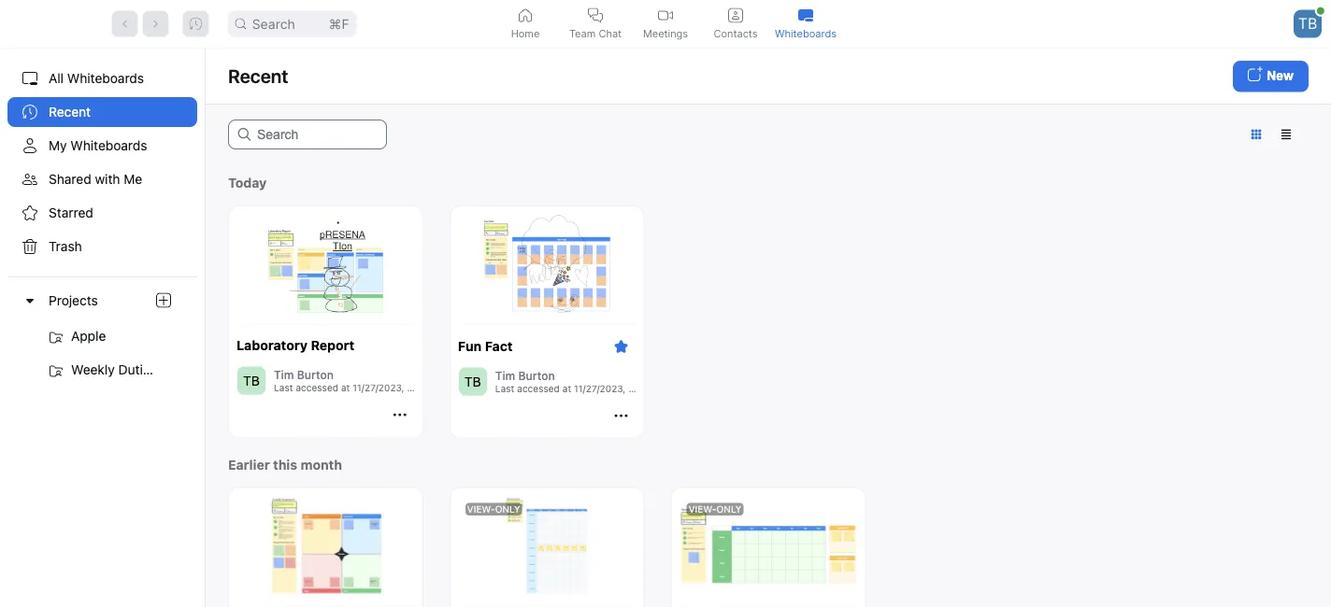 Task type: locate. For each thing, give the bounding box(es) containing it.
search
[[252, 16, 295, 32]]

video on image
[[658, 8, 673, 23]]

tab list
[[490, 0, 841, 48]]

home small image
[[518, 8, 533, 23], [518, 8, 533, 23]]

video on image
[[658, 8, 673, 23]]

magnifier image
[[235, 18, 247, 29], [235, 18, 247, 29]]

whiteboards
[[775, 27, 837, 39]]

contacts
[[714, 27, 758, 39]]

online image
[[1317, 7, 1325, 15], [1317, 7, 1325, 15]]

chat
[[599, 27, 622, 39]]

team chat image
[[588, 8, 603, 23], [588, 8, 603, 23]]

tab list containing home
[[490, 0, 841, 48]]

profile contact image
[[728, 8, 743, 23], [728, 8, 743, 23]]

meetings
[[643, 27, 688, 39]]



Task type: describe. For each thing, give the bounding box(es) containing it.
team chat button
[[561, 0, 631, 48]]

team chat
[[569, 27, 622, 39]]

meetings button
[[631, 0, 701, 48]]

whiteboards button
[[771, 0, 841, 48]]

contacts button
[[701, 0, 771, 48]]

home
[[511, 27, 540, 39]]

whiteboard small image
[[799, 8, 814, 23]]

whiteboard small image
[[799, 8, 814, 23]]

team
[[569, 27, 596, 39]]

⌘f
[[329, 16, 349, 32]]

home button
[[490, 0, 561, 48]]

tb
[[1299, 14, 1318, 33]]



Task type: vqa. For each thing, say whether or not it's contained in the screenshot.
Zone
no



